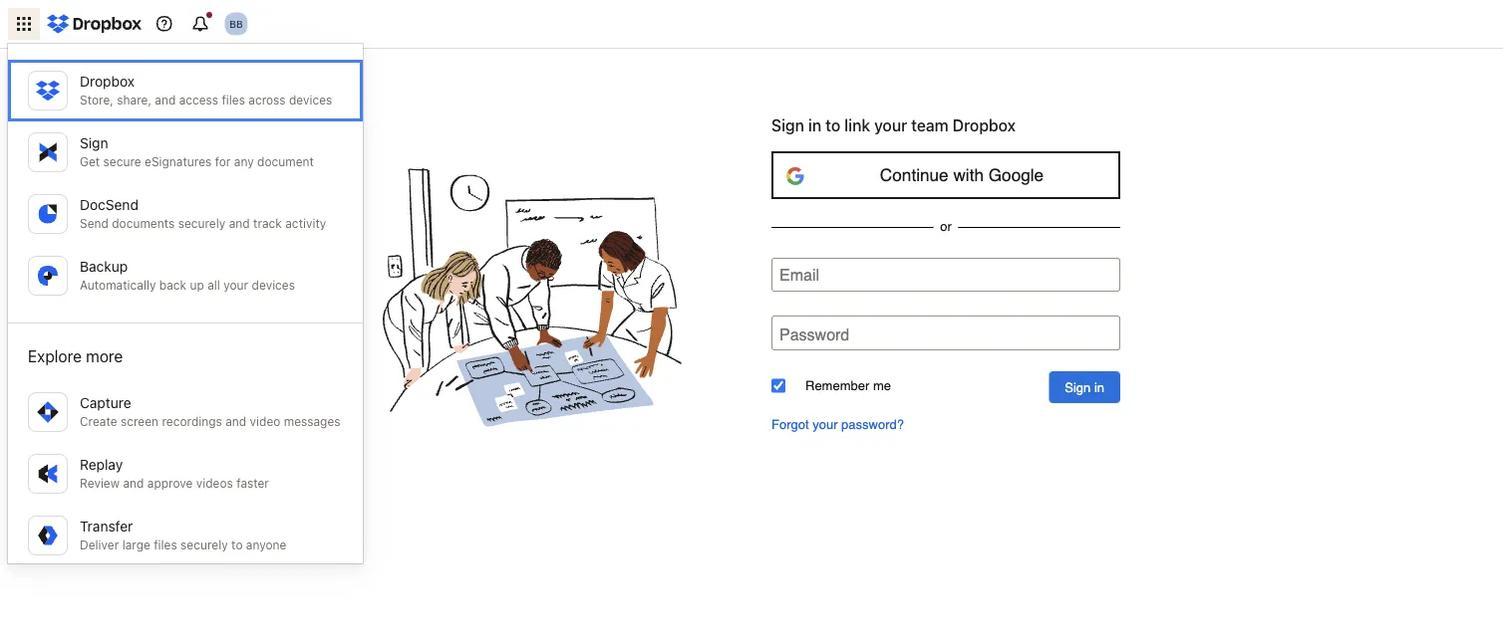 Task type: vqa. For each thing, say whether or not it's contained in the screenshot.
the bottommost Shared
no



Task type: locate. For each thing, give the bounding box(es) containing it.
for
[[215, 154, 231, 168]]

sign for sign in
[[1065, 380, 1091, 395]]

across
[[248, 93, 286, 107]]

backup automatically back up all your devices
[[80, 259, 295, 292]]

1 vertical spatial devices
[[252, 278, 295, 292]]

and
[[155, 93, 176, 107], [229, 216, 250, 230], [225, 415, 246, 429], [123, 476, 144, 490]]

transfer
[[80, 519, 133, 535]]

0 vertical spatial securely
[[178, 216, 226, 230]]

2 vertical spatial your
[[813, 417, 838, 432]]

sign in to link your team dropbox
[[771, 116, 1016, 135]]

and inside replay review and approve videos faster
[[123, 476, 144, 490]]

and inside capture create screen recordings and video messages
[[225, 415, 246, 429]]

create
[[80, 415, 117, 429]]

forgot your password?
[[771, 417, 904, 432]]

capture create screen recordings and video messages
[[80, 395, 340, 429]]

files inside 'dropbox store, share, and access files across devices'
[[222, 93, 245, 107]]

1 vertical spatial files
[[154, 538, 177, 552]]

files right large
[[154, 538, 177, 552]]

0 horizontal spatial in
[[808, 116, 821, 135]]

devices right 'all'
[[252, 278, 295, 292]]

securely left anyone
[[180, 538, 228, 552]]

your right forgot
[[813, 417, 838, 432]]

0 vertical spatial to
[[825, 116, 840, 135]]

in
[[808, 116, 821, 135], [1094, 380, 1104, 395]]

forgot your password? link
[[771, 417, 1120, 432]]

0 horizontal spatial to
[[231, 538, 243, 552]]

devices right across
[[289, 93, 332, 107]]

replay
[[80, 457, 123, 473]]

devices inside 'dropbox store, share, and access files across devices'
[[289, 93, 332, 107]]

1 horizontal spatial files
[[222, 93, 245, 107]]

anyone
[[246, 538, 287, 552]]

to left link at the top of page
[[825, 116, 840, 135]]

team
[[911, 116, 949, 135]]

global header element
[[0, 0, 1503, 49]]

transfer deliver large files securely to anyone
[[80, 519, 287, 552]]

1 vertical spatial your
[[223, 278, 248, 292]]

and left video
[[225, 415, 246, 429]]

back
[[159, 278, 186, 292]]

and right review
[[123, 476, 144, 490]]

sign inside button
[[1065, 380, 1091, 395]]

sign inside sign get secure esignatures for any document
[[80, 135, 108, 152]]

0 horizontal spatial sign
[[80, 135, 108, 152]]

email
[[779, 266, 819, 284]]

Remember me checkbox
[[771, 379, 785, 393]]

and left track
[[229, 216, 250, 230]]

0 vertical spatial in
[[808, 116, 821, 135]]

to left anyone
[[231, 538, 243, 552]]

1 horizontal spatial sign
[[771, 116, 804, 135]]

and right share,
[[155, 93, 176, 107]]

your right link at the top of page
[[874, 116, 907, 135]]

up
[[190, 278, 204, 292]]

dropbox
[[80, 73, 135, 90], [953, 116, 1016, 135]]

securely
[[178, 216, 226, 230], [180, 538, 228, 552]]

continue
[[880, 165, 949, 185]]

screen
[[121, 415, 159, 429]]

your
[[874, 116, 907, 135], [223, 278, 248, 292], [813, 417, 838, 432]]

recordings
[[162, 415, 222, 429]]

0 vertical spatial devices
[[289, 93, 332, 107]]

in inside sign in button
[[1094, 380, 1104, 395]]

in for sign in
[[1094, 380, 1104, 395]]

files
[[222, 93, 245, 107], [154, 538, 177, 552]]

sign in button
[[1049, 372, 1120, 404]]

1 vertical spatial dropbox
[[953, 116, 1016, 135]]

0 vertical spatial your
[[874, 116, 907, 135]]

replay review and approve videos faster
[[80, 457, 269, 490]]

1 vertical spatial to
[[231, 538, 243, 552]]

files left across
[[222, 93, 245, 107]]

0 horizontal spatial files
[[154, 538, 177, 552]]

your right 'all'
[[223, 278, 248, 292]]

1 vertical spatial securely
[[180, 538, 228, 552]]

0 vertical spatial files
[[222, 93, 245, 107]]

in for sign in to link your team dropbox
[[808, 116, 821, 135]]

devices
[[289, 93, 332, 107], [252, 278, 295, 292]]

0 horizontal spatial dropbox
[[80, 73, 135, 90]]

to
[[825, 116, 840, 135], [231, 538, 243, 552]]

securely up backup automatically back up all your devices
[[178, 216, 226, 230]]

2 horizontal spatial sign
[[1065, 380, 1091, 395]]

0 vertical spatial dropbox
[[80, 73, 135, 90]]

0 horizontal spatial your
[[223, 278, 248, 292]]

dropbox up with
[[953, 116, 1016, 135]]

1 horizontal spatial in
[[1094, 380, 1104, 395]]

1 horizontal spatial to
[[825, 116, 840, 135]]

password?
[[841, 417, 904, 432]]

faster
[[236, 476, 269, 490]]

secure
[[103, 154, 141, 168]]

sign
[[771, 116, 804, 135], [80, 135, 108, 152], [1065, 380, 1091, 395]]

capture
[[80, 395, 131, 412]]

1 vertical spatial in
[[1094, 380, 1104, 395]]

docsend send documents securely and track activity
[[80, 197, 326, 230]]

devices inside backup automatically back up all your devices
[[252, 278, 295, 292]]

Password password field
[[771, 316, 1120, 351]]

dropbox up store,
[[80, 73, 135, 90]]

1 horizontal spatial your
[[813, 417, 838, 432]]



Task type: describe. For each thing, give the bounding box(es) containing it.
track
[[253, 216, 282, 230]]

review
[[80, 476, 120, 490]]

share,
[[117, 93, 151, 107]]

sign for sign get secure esignatures for any document
[[80, 135, 108, 152]]

sign for sign in to link your team dropbox
[[771, 116, 804, 135]]

activity
[[285, 216, 326, 230]]

explore more
[[28, 347, 123, 366]]

large
[[122, 538, 150, 552]]

2 horizontal spatial your
[[874, 116, 907, 135]]

documents
[[112, 216, 175, 230]]

Email email field
[[771, 258, 1120, 292]]

me
[[873, 379, 891, 394]]

link
[[844, 116, 870, 135]]

remember me
[[805, 379, 891, 394]]

dropbox inside 'dropbox store, share, and access files across devices'
[[80, 73, 135, 90]]

remember
[[805, 379, 869, 394]]

files inside transfer deliver large files securely to anyone
[[154, 538, 177, 552]]

continue with google button
[[771, 152, 1120, 199]]

videos
[[196, 476, 233, 490]]

securely inside docsend send documents securely and track activity
[[178, 216, 226, 230]]

get
[[80, 154, 100, 168]]

and inside docsend send documents securely and track activity
[[229, 216, 250, 230]]

messages
[[284, 415, 340, 429]]

with
[[953, 165, 984, 185]]

and inside 'dropbox store, share, and access files across devices'
[[155, 93, 176, 107]]

docsend
[[80, 197, 138, 213]]

all
[[207, 278, 220, 292]]

google
[[989, 165, 1044, 185]]

video
[[250, 415, 280, 429]]

document
[[257, 154, 314, 168]]

forgot
[[771, 417, 809, 432]]

password
[[779, 325, 849, 344]]

backup
[[80, 259, 128, 275]]

any
[[234, 154, 254, 168]]

access
[[179, 93, 218, 107]]

deliver
[[80, 538, 119, 552]]

dropbox store, share, and access files across devices
[[80, 73, 332, 107]]

more
[[86, 347, 123, 366]]

dropbox logo - go to the homepage image
[[40, 8, 149, 40]]

approve
[[147, 476, 193, 490]]

sign in
[[1065, 380, 1104, 395]]

your inside backup automatically back up all your devices
[[223, 278, 248, 292]]

1 horizontal spatial dropbox
[[953, 116, 1016, 135]]

send
[[80, 216, 109, 230]]

sign get secure esignatures for any document
[[80, 135, 314, 168]]

esignatures
[[145, 154, 212, 168]]

automatically
[[80, 278, 156, 292]]

continue with google
[[880, 165, 1044, 185]]

securely inside transfer deliver large files securely to anyone
[[180, 538, 228, 552]]

explore
[[28, 347, 82, 366]]

or
[[940, 219, 952, 234]]

store,
[[80, 93, 113, 107]]

to inside transfer deliver large files securely to anyone
[[231, 538, 243, 552]]



